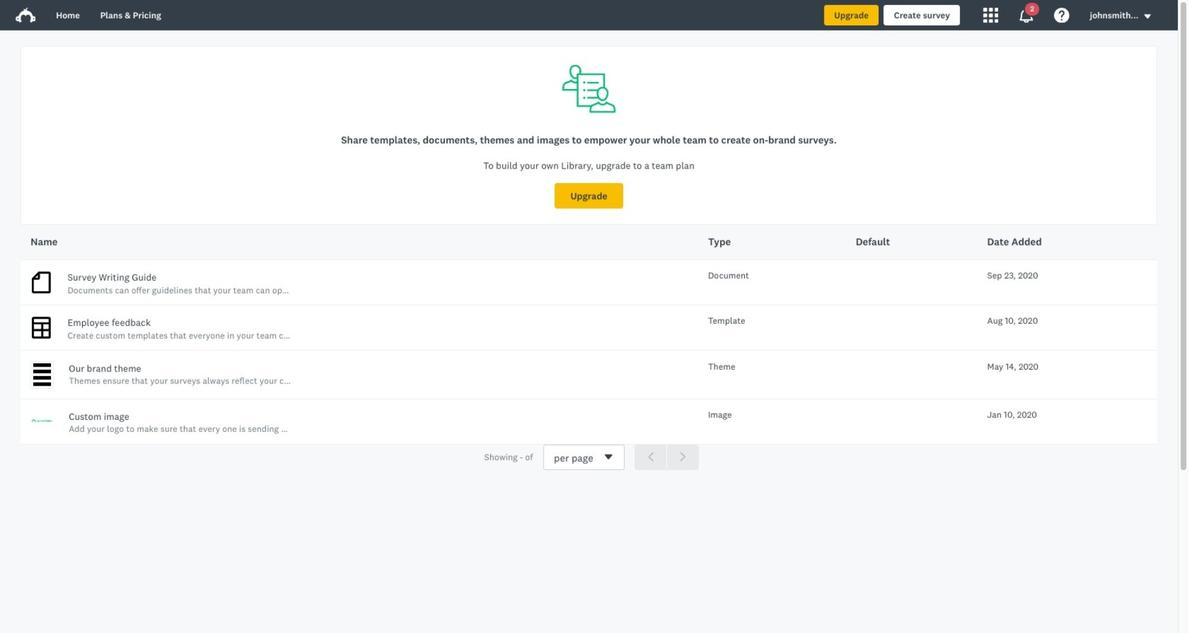 Task type: locate. For each thing, give the bounding box(es) containing it.
2 brand logo image from the top
[[15, 8, 36, 23]]

document image
[[31, 271, 52, 296]]

3 undefined: black element from the top
[[33, 377, 51, 380]]

Select Menu field
[[543, 445, 625, 471]]

dropdown arrow icon image
[[1144, 12, 1153, 21], [1145, 14, 1151, 18]]

group
[[635, 445, 699, 470]]

brand logo image
[[15, 5, 36, 25], [15, 8, 36, 23]]

undefined: black element
[[33, 364, 51, 368], [33, 370, 51, 374], [33, 377, 51, 380], [33, 383, 51, 387]]

template image
[[31, 316, 52, 341]]

2 undefined: black element from the top
[[33, 370, 51, 374]]

help icon image
[[1054, 8, 1070, 23]]

theme thumbnail element
[[31, 361, 54, 389]]

products icon image
[[983, 8, 998, 23], [983, 8, 998, 23]]

group inside pagination element
[[635, 445, 699, 470]]



Task type: vqa. For each thing, say whether or not it's contained in the screenshot.
X image
no



Task type: describe. For each thing, give the bounding box(es) containing it.
1 undefined: black element from the top
[[33, 364, 51, 368]]

pagination element
[[20, 445, 1158, 471]]

1 brand logo image from the top
[[15, 5, 36, 25]]

notification center icon image
[[1019, 8, 1034, 23]]

custom image image
[[31, 410, 53, 433]]

4 undefined: black element from the top
[[33, 383, 51, 387]]



